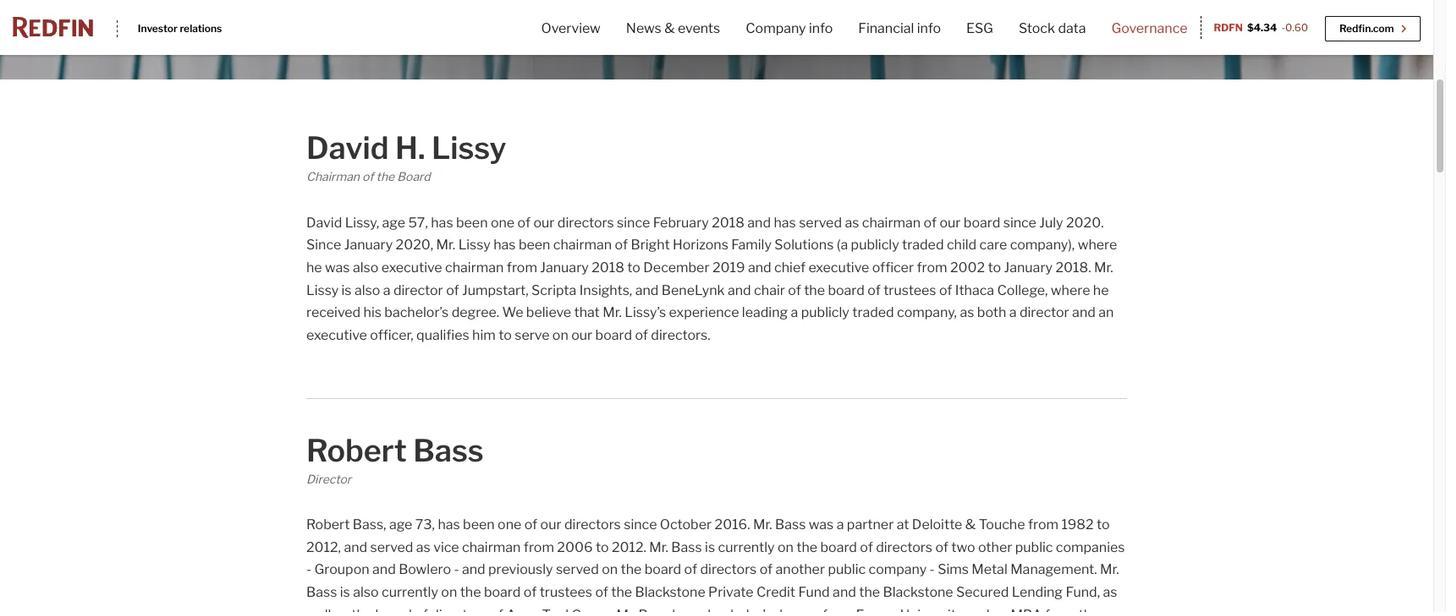 Task type: describe. For each thing, give the bounding box(es) containing it.
company,
[[898, 305, 958, 321]]

chair
[[754, 282, 786, 298]]

mba
[[1011, 608, 1043, 613]]

from up jumpstart,
[[507, 260, 538, 276]]

and left the bowlero
[[373, 563, 396, 579]]

1 vertical spatial traded
[[853, 305, 895, 321]]

lending
[[1012, 585, 1063, 601]]

degree.
[[452, 305, 500, 321]]

an inside david lissy, age 57, has been one of our directors since february 2018 and has served as chairman of our board since july 2020. since january 2020, mr. lissy has been chairman of bright horizons family solutions (a publicly traded child care company), where he was also executive chairman from january 2018 to december 2019 and chief executive officer from 2002 to january 2018. mr. lissy is also a director of jumpstart, scripta insights, and benelynk and chair of the board of trustees of ithaca college, where he received his bachelor's degree. we believe that mr. lissy's experience leading a publicly traded company, as both a director and an executive officer, qualifies him to serve on our board of directors.
[[1099, 305, 1115, 321]]

was inside david lissy, age 57, has been one of our directors since february 2018 and has served as chairman of our board since july 2020. since january 2020, mr. lissy has been chairman of bright horizons family solutions (a publicly traded child care company), where he was also executive chairman from january 2018 to december 2019 and chief executive officer from 2002 to january 2018. mr. lissy is also a director of jumpstart, scripta insights, and benelynk and chair of the board of trustees of ithaca college, where he received his bachelor's degree. we believe that mr. lissy's experience leading a publicly traded company, as both a director and an executive officer, qualifies him to serve on our board of directors.
[[325, 260, 350, 276]]

2 blackstone from the left
[[884, 585, 954, 601]]

chairman
[[306, 169, 360, 184]]

jumpstart,
[[462, 282, 529, 298]]

4.34
[[1255, 21, 1278, 33]]

0 horizontal spatial director
[[394, 282, 443, 298]]

since
[[306, 237, 341, 253]]

child
[[947, 237, 977, 253]]

mr. down 'companies'
[[1101, 563, 1120, 579]]

management.
[[1011, 563, 1098, 579]]

robert bass, age 73, has been one of our directors since october 2016. mr. bass was a partner at deloitte & touche from 1982 to 2012, and served as vice chairman from 2006 to 2012. mr. bass is currently on the board of directors of two other public companies - groupon and bowlero - and previously served on the board of directors of another public company - sims metal management. mr. bass is also currently on the board of trustees of the blackstone private credit fund and the blackstone secured lending fund, as well as the board of directors of apex tool group. mr. bass has a bachelor's degree from emory university and an mba from
[[306, 517, 1126, 613]]

company info
[[746, 20, 833, 36]]

touche
[[979, 517, 1026, 533]]

was inside robert bass, age 73, has been one of our directors since october 2016. mr. bass was a partner at deloitte & touche from 1982 to 2012, and served as vice chairman from 2006 to 2012. mr. bass is currently on the board of directors of two other public companies - groupon and bowlero - and previously served on the board of directors of another public company - sims metal management. mr. bass is also currently on the board of trustees of the blackstone private credit fund and the blackstone secured lending fund, as well as the board of directors of apex tool group. mr. bass has a bachelor's degree from emory university and an mba from
[[809, 517, 834, 533]]

groupon
[[315, 563, 370, 579]]

since left july
[[1004, 215, 1037, 231]]

on down 2012.
[[602, 563, 618, 579]]

metal
[[972, 563, 1008, 579]]

0 horizontal spatial january
[[344, 237, 393, 253]]

news & events
[[626, 20, 721, 36]]

stock data link
[[1007, 18, 1099, 56]]

0.60
[[1286, 21, 1309, 33]]

bachelor's inside david lissy, age 57, has been one of our directors since february 2018 and has served as chairman of our board since july 2020. since january 2020, mr. lissy has been chairman of bright horizons family solutions (a publicly traded child care company), where he was also executive chairman from january 2018 to december 2019 and chief executive officer from 2002 to january 2018. mr. lissy is also a director of jumpstart, scripta insights, and benelynk and chair of the board of trustees of ithaca college, where he received his bachelor's degree. we believe that mr. lissy's experience leading a publicly traded company, as both a director and an executive officer, qualifies him to serve on our board of directors.
[[385, 305, 449, 321]]

redfin.com
[[1340, 22, 1397, 35]]

mr. right 2016.
[[753, 517, 773, 533]]

and up family
[[748, 215, 771, 231]]

to down care
[[989, 260, 1002, 276]]

apex
[[507, 608, 539, 613]]

directors up 2006
[[565, 517, 621, 533]]

directors down the bowlero
[[431, 608, 488, 613]]

2 vertical spatial lissy
[[306, 282, 339, 298]]

0 horizontal spatial executive
[[306, 328, 367, 344]]

news & events link
[[614, 18, 733, 56]]

0 horizontal spatial publicly
[[802, 305, 850, 321]]

scripta
[[532, 282, 577, 298]]

directors down at
[[876, 540, 933, 556]]

to left 2012.
[[596, 540, 609, 556]]

board down (a
[[828, 282, 865, 298]]

redfin.com link
[[1326, 16, 1422, 41]]

- left 'sims' in the right of the page
[[930, 563, 935, 579]]

our down that
[[572, 328, 593, 344]]

mr. down insights,
[[603, 305, 622, 321]]

company),
[[1011, 237, 1075, 253]]

from up previously
[[524, 540, 554, 556]]

other
[[979, 540, 1013, 556]]

directors.
[[651, 328, 711, 344]]

robert for bass,
[[306, 517, 350, 533]]

redfin corporation image
[[13, 17, 93, 38]]

company
[[746, 20, 807, 36]]

& inside robert bass, age 73, has been one of our directors since october 2016. mr. bass was a partner at deloitte & touche from 1982 to 2012, and served as vice chairman from 2006 to 2012. mr. bass is currently on the board of directors of two other public companies - groupon and bowlero - and previously served on the board of directors of another public company - sims metal management. mr. bass is also currently on the board of trustees of the blackstone private credit fund and the blackstone secured lending fund, as well as the board of directors of apex tool group. mr. bass has a bachelor's degree from emory university and an mba from
[[966, 517, 976, 533]]

1 horizontal spatial director
[[1020, 305, 1070, 321]]

october
[[660, 517, 712, 533]]

chairman up insights,
[[554, 237, 612, 253]]

bass up another
[[776, 517, 806, 533]]

57,
[[408, 215, 428, 231]]

board down 2012.
[[645, 563, 682, 579]]

directors inside david lissy, age 57, has been one of our directors since february 2018 and has served as chairman of our board since july 2020. since january 2020, mr. lissy has been chairman of bright horizons family solutions (a publicly traded child care company), where he was also executive chairman from january 2018 to december 2019 and chief executive officer from 2002 to january 2018. mr. lissy is also a director of jumpstart, scripta insights, and benelynk and chair of the board of trustees of ithaca college, where he received his bachelor's degree. we believe that mr. lissy's experience leading a publicly traded company, as both a director and an executive officer, qualifies him to serve on our board of directors.
[[558, 215, 614, 231]]

stock data
[[1019, 20, 1087, 36]]

financial info
[[859, 20, 942, 36]]

qualifies
[[417, 328, 470, 344]]

chairman inside robert bass, age 73, has been one of our directors since october 2016. mr. bass was a partner at deloitte & touche from 1982 to 2012, and served as vice chairman from 2006 to 2012. mr. bass is currently on the board of directors of two other public companies - groupon and bowlero - and previously served on the board of directors of another public company - sims metal management. mr. bass is also currently on the board of trustees of the blackstone private credit fund and the blackstone secured lending fund, as well as the board of directors of apex tool group. mr. bass has a bachelor's degree from emory university and an mba from
[[462, 540, 521, 556]]

board up care
[[964, 215, 1001, 231]]

david for h.
[[306, 130, 389, 167]]

bachelor's inside robert bass, age 73, has been one of our directors since october 2016. mr. bass was a partner at deloitte & touche from 1982 to 2012, and served as vice chairman from 2006 to 2012. mr. bass is currently on the board of directors of two other public companies - groupon and bowlero - and previously served on the board of directors of another public company - sims metal management. mr. bass is also currently on the board of trustees of the blackstone private credit fund and the blackstone secured lending fund, as well as the board of directors of apex tool group. mr. bass has a bachelor's degree from emory university and an mba from
[[708, 608, 772, 613]]

officer,
[[370, 328, 414, 344]]

and down the secured
[[967, 608, 990, 613]]

david h. lissy chairman of the board
[[306, 130, 507, 184]]

investor relations link
[[117, 20, 222, 37]]

2006
[[557, 540, 593, 556]]

mr. right group.
[[617, 608, 636, 613]]

governance
[[1112, 20, 1188, 36]]

university
[[901, 608, 964, 613]]

secured
[[957, 585, 1010, 601]]

solutions
[[775, 237, 834, 253]]

december
[[644, 260, 710, 276]]

esg link
[[954, 18, 1007, 56]]

degree
[[775, 608, 820, 613]]

data
[[1059, 20, 1087, 36]]

$
[[1248, 21, 1255, 33]]

1 vertical spatial is
[[705, 540, 716, 556]]

bass up well
[[306, 585, 337, 601]]

one for robert bass
[[498, 517, 522, 533]]

experience
[[669, 305, 740, 321]]

care
[[980, 237, 1008, 253]]

investor relations
[[138, 22, 222, 34]]

from left 1982
[[1029, 517, 1059, 533]]

we
[[502, 305, 524, 321]]

our up child
[[940, 215, 961, 231]]

on up another
[[778, 540, 794, 556]]

fund,
[[1066, 585, 1101, 601]]

board
[[397, 169, 431, 184]]

the inside david h. lissy chairman of the board
[[376, 169, 395, 184]]

- right 4.34
[[1282, 21, 1286, 33]]

2020,
[[396, 237, 434, 253]]

been for robert bass
[[463, 517, 495, 533]]

as down ithaca
[[960, 305, 975, 321]]

from left 2002 on the right of page
[[917, 260, 948, 276]]

financial
[[859, 20, 915, 36]]

1 vertical spatial served
[[370, 540, 414, 556]]

the inside david lissy, age 57, has been one of our directors since february 2018 and has served as chairman of our board since july 2020. since january 2020, mr. lissy has been chairman of bright horizons family solutions (a publicly traded child care company), where he was also executive chairman from january 2018 to december 2019 and chief executive officer from 2002 to january 2018. mr. lissy is also a director of jumpstart, scripta insights, and benelynk and chair of the board of trustees of ithaca college, where he received his bachelor's degree. we believe that mr. lissy's experience leading a publicly traded company, as both a director and an executive officer, qualifies him to serve on our board of directors.
[[804, 282, 826, 298]]

bass inside robert bass director
[[413, 432, 484, 470]]

- down 2012,
[[306, 563, 312, 579]]

to down bright
[[628, 260, 641, 276]]

emory
[[856, 608, 898, 613]]

73,
[[415, 517, 435, 533]]

2012,
[[306, 540, 341, 556]]

family
[[732, 237, 772, 253]]

1 vertical spatial lissy
[[459, 237, 491, 253]]

2012.
[[612, 540, 647, 556]]

two
[[952, 540, 976, 556]]

age for david
[[382, 215, 406, 231]]

0 vertical spatial also
[[353, 260, 379, 276]]

rdfn
[[1215, 21, 1244, 33]]

1 horizontal spatial public
[[1016, 540, 1054, 556]]

bass,
[[353, 517, 386, 533]]

july
[[1040, 215, 1064, 231]]



Task type: vqa. For each thing, say whether or not it's contained in the screenshot.
THE CHILD
yes



Task type: locate. For each thing, give the bounding box(es) containing it.
0 vertical spatial been
[[456, 215, 488, 231]]

since inside robert bass, age 73, has been one of our directors since october 2016. mr. bass was a partner at deloitte & touche from 1982 to 2012, and served as vice chairman from 2006 to 2012. mr. bass is currently on the board of directors of two other public companies - groupon and bowlero - and previously served on the board of directors of another public company - sims metal management. mr. bass is also currently on the board of trustees of the blackstone private credit fund and the blackstone secured lending fund, as well as the board of directors of apex tool group. mr. bass has a bachelor's degree from emory university and an mba from
[[624, 517, 657, 533]]

chairman up "officer"
[[863, 215, 921, 231]]

0 horizontal spatial public
[[828, 563, 866, 579]]

vice
[[434, 540, 459, 556]]

1 vertical spatial age
[[389, 517, 413, 533]]

0 vertical spatial trustees
[[884, 282, 937, 298]]

info for company info
[[809, 20, 833, 36]]

him
[[473, 328, 496, 344]]

0 horizontal spatial currently
[[382, 585, 439, 601]]

horizons
[[673, 237, 729, 253]]

one inside david lissy, age 57, has been one of our directors since february 2018 and has served as chairman of our board since july 2020. since january 2020, mr. lissy has been chairman of bright horizons family solutions (a publicly traded child care company), where he was also executive chairman from january 2018 to december 2019 and chief executive officer from 2002 to january 2018. mr. lissy is also a director of jumpstart, scripta insights, and benelynk and chair of the board of trustees of ithaca college, where he received his bachelor's degree. we believe that mr. lissy's experience leading a publicly traded company, as both a director and an executive officer, qualifies him to serve on our board of directors.
[[491, 215, 515, 231]]

2 horizontal spatial served
[[799, 215, 842, 231]]

executive down received
[[306, 328, 367, 344]]

of inside david h. lissy chairman of the board
[[362, 169, 374, 184]]

0 vertical spatial is
[[342, 282, 352, 298]]

the
[[376, 169, 395, 184], [804, 282, 826, 298], [797, 540, 818, 556], [621, 563, 642, 579], [460, 585, 481, 601], [612, 585, 633, 601], [860, 585, 881, 601], [352, 608, 373, 613]]

at
[[897, 517, 910, 533]]

0 horizontal spatial &
[[665, 20, 675, 36]]

executive down (a
[[809, 260, 870, 276]]

1 horizontal spatial was
[[809, 517, 834, 533]]

2 horizontal spatial january
[[1005, 260, 1053, 276]]

board
[[964, 215, 1001, 231], [828, 282, 865, 298], [596, 328, 633, 344], [821, 540, 858, 556], [645, 563, 682, 579], [484, 585, 521, 601], [375, 608, 412, 613]]

1 david from the top
[[306, 130, 389, 167]]

1 vertical spatial one
[[498, 517, 522, 533]]

2018
[[712, 215, 745, 231], [592, 260, 625, 276]]

trustees inside david lissy, age 57, has been one of our directors since february 2018 and has served as chairman of our board since july 2020. since january 2020, mr. lissy has been chairman of bright horizons family solutions (a publicly traded child care company), where he was also executive chairman from january 2018 to december 2019 and chief executive officer from 2002 to january 2018. mr. lissy is also a director of jumpstart, scripta insights, and benelynk and chair of the board of trustees of ithaca college, where he received his bachelor's degree. we believe that mr. lissy's experience leading a publicly traded company, as both a director and an executive officer, qualifies him to serve on our board of directors.
[[884, 282, 937, 298]]

been
[[456, 215, 488, 231], [519, 237, 551, 253], [463, 517, 495, 533]]

robert up 2012,
[[306, 517, 350, 533]]

1 info from the left
[[809, 20, 833, 36]]

robert for bass
[[306, 432, 407, 470]]

info right financial
[[918, 20, 942, 36]]

one inside robert bass, age 73, has been one of our directors since october 2016. mr. bass was a partner at deloitte & touche from 1982 to 2012, and served as vice chairman from 2006 to 2012. mr. bass is currently on the board of directors of two other public companies - groupon and bowlero - and previously served on the board of directors of another public company - sims metal management. mr. bass is also currently on the board of trustees of the blackstone private credit fund and the blackstone secured lending fund, as well as the board of directors of apex tool group. mr. bass has a bachelor's degree from emory university and an mba from
[[498, 517, 522, 533]]

received
[[306, 305, 361, 321]]

2018 up insights,
[[592, 260, 625, 276]]

age left the 57,
[[382, 215, 406, 231]]

1 blackstone from the left
[[635, 585, 706, 601]]

0 vertical spatial david
[[306, 130, 389, 167]]

served
[[799, 215, 842, 231], [370, 540, 414, 556], [556, 563, 599, 579]]

since up bright
[[617, 215, 651, 231]]

1 vertical spatial robert
[[306, 517, 350, 533]]

david up since
[[306, 215, 342, 231]]

blackstone up university
[[884, 585, 954, 601]]

1 horizontal spatial he
[[1094, 282, 1110, 298]]

companies
[[1057, 540, 1126, 556]]

1 robert from the top
[[306, 432, 407, 470]]

director
[[306, 472, 352, 487]]

news
[[626, 20, 662, 36]]

robert
[[306, 432, 407, 470], [306, 517, 350, 533]]

currently
[[718, 540, 775, 556], [382, 585, 439, 601]]

officer
[[873, 260, 914, 276]]

board down that
[[596, 328, 633, 344]]

college,
[[998, 282, 1049, 298]]

another
[[776, 563, 826, 579]]

0 vertical spatial he
[[306, 260, 322, 276]]

0 vertical spatial age
[[382, 215, 406, 231]]

0 vertical spatial one
[[491, 215, 515, 231]]

on inside david lissy, age 57, has been one of our directors since february 2018 and has served as chairman of our board since july 2020. since january 2020, mr. lissy has been chairman of bright horizons family solutions (a publicly traded child care company), where he was also executive chairman from january 2018 to december 2019 and chief executive officer from 2002 to january 2018. mr. lissy is also a director of jumpstart, scripta insights, and benelynk and chair of the board of trustees of ithaca college, where he received his bachelor's degree. we believe that mr. lissy's experience leading a publicly traded company, as both a director and an executive officer, qualifies him to serve on our board of directors.
[[553, 328, 569, 344]]

benelynk
[[662, 282, 725, 298]]

age inside david lissy, age 57, has been one of our directors since february 2018 and has served as chairman of our board since july 2020. since january 2020, mr. lissy has been chairman of bright horizons family solutions (a publicly traded child care company), where he was also executive chairman from january 2018 to december 2019 and chief executive officer from 2002 to january 2018. mr. lissy is also a director of jumpstart, scripta insights, and benelynk and chair of the board of trustees of ithaca college, where he received his bachelor's degree. we believe that mr. lissy's experience leading a publicly traded company, as both a director and an executive officer, qualifies him to serve on our board of directors.
[[382, 215, 406, 231]]

1 horizontal spatial january
[[540, 260, 589, 276]]

insights,
[[580, 282, 633, 298]]

also up his
[[355, 282, 380, 298]]

one up previously
[[498, 517, 522, 533]]

been inside robert bass, age 73, has been one of our directors since october 2016. mr. bass was a partner at deloitte & touche from 1982 to 2012, and served as vice chairman from 2006 to 2012. mr. bass is currently on the board of directors of two other public companies - groupon and bowlero - and previously served on the board of directors of another public company - sims metal management. mr. bass is also currently on the board of trustees of the blackstone private credit fund and the blackstone secured lending fund, as well as the board of directors of apex tool group. mr. bass has a bachelor's degree from emory university and an mba from
[[463, 517, 495, 533]]

bright
[[631, 237, 670, 253]]

0 horizontal spatial served
[[370, 540, 414, 556]]

one for david h. lissy
[[491, 215, 515, 231]]

0 vertical spatial public
[[1016, 540, 1054, 556]]

is up received
[[342, 282, 352, 298]]

and down the 2019
[[728, 282, 752, 298]]

robert bass director
[[306, 432, 484, 487]]

1 horizontal spatial an
[[1099, 305, 1115, 321]]

mr. right 2018.
[[1095, 260, 1114, 276]]

group.
[[572, 608, 614, 613]]

relations
[[180, 22, 222, 34]]

executive down "2020,"
[[382, 260, 442, 276]]

chief
[[775, 260, 806, 276]]

well
[[306, 608, 331, 613]]

financial info link
[[846, 18, 954, 56]]

1 horizontal spatial info
[[918, 20, 942, 36]]

1 vertical spatial where
[[1051, 282, 1091, 298]]

since up 2012.
[[624, 517, 657, 533]]

as right the fund,
[[1104, 585, 1118, 601]]

blackstone
[[635, 585, 706, 601], [884, 585, 954, 601]]

lissy inside david h. lissy chairman of the board
[[432, 130, 507, 167]]

publicly up "officer"
[[851, 237, 900, 253]]

1 horizontal spatial served
[[556, 563, 599, 579]]

company info link
[[733, 18, 846, 56]]

lissy right h.
[[432, 130, 507, 167]]

1 horizontal spatial executive
[[382, 260, 442, 276]]

0 horizontal spatial bachelor's
[[385, 305, 449, 321]]

(a
[[837, 237, 849, 253]]

age inside robert bass, age 73, has been one of our directors since october 2016. mr. bass was a partner at deloitte & touche from 1982 to 2012, and served as vice chairman from 2006 to 2012. mr. bass is currently on the board of directors of two other public companies - groupon and bowlero - and previously served on the board of directors of another public company - sims metal management. mr. bass is also currently on the board of trustees of the blackstone private credit fund and the blackstone secured lending fund, as well as the board of directors of apex tool group. mr. bass has a bachelor's degree from emory university and an mba from
[[389, 517, 413, 533]]

2016.
[[715, 517, 751, 533]]

to right him
[[499, 328, 512, 344]]

chairman up jumpstart,
[[445, 260, 504, 276]]

is down 2016.
[[705, 540, 716, 556]]

lissy,
[[345, 215, 379, 231]]

0 vertical spatial lissy
[[432, 130, 507, 167]]

been right '73,'
[[463, 517, 495, 533]]

1 vertical spatial been
[[519, 237, 551, 253]]

1 horizontal spatial publicly
[[851, 237, 900, 253]]

david for lissy,
[[306, 215, 342, 231]]

0 vertical spatial publicly
[[851, 237, 900, 253]]

an
[[1099, 305, 1115, 321], [993, 608, 1008, 613]]

was left "partner"
[[809, 517, 834, 533]]

and up lissy's
[[636, 282, 659, 298]]

2018 up family
[[712, 215, 745, 231]]

served inside david lissy, age 57, has been one of our directors since february 2018 and has served as chairman of our board since july 2020. since january 2020, mr. lissy has been chairman of bright horizons family solutions (a publicly traded child care company), where he was also executive chairman from january 2018 to december 2019 and chief executive officer from 2002 to january 2018. mr. lissy is also a director of jumpstart, scripta insights, and benelynk and chair of the board of trustees of ithaca college, where he received his bachelor's degree. we believe that mr. lissy's experience leading a publicly traded company, as both a director and an executive officer, qualifies him to serve on our board of directors.
[[799, 215, 842, 231]]

private
[[709, 585, 754, 601]]

he down since
[[306, 260, 322, 276]]

since for david h. lissy
[[617, 215, 651, 231]]

2 vertical spatial served
[[556, 563, 599, 579]]

also
[[353, 260, 379, 276], [355, 282, 380, 298], [353, 585, 379, 601]]

bass down october
[[672, 540, 702, 556]]

0 vertical spatial where
[[1078, 237, 1118, 253]]

was
[[325, 260, 350, 276], [809, 517, 834, 533]]

robert inside robert bass director
[[306, 432, 407, 470]]

from down fund on the bottom right
[[823, 608, 854, 613]]

2 vertical spatial also
[[353, 585, 379, 601]]

1 vertical spatial director
[[1020, 305, 1070, 321]]

served up the solutions
[[799, 215, 842, 231]]

bachelor's down private
[[708, 608, 772, 613]]

our inside robert bass, age 73, has been one of our directors since october 2016. mr. bass was a partner at deloitte & touche from 1982 to 2012, and served as vice chairman from 2006 to 2012. mr. bass is currently on the board of directors of two other public companies - groupon and bowlero - and previously served on the board of directors of another public company - sims metal management. mr. bass is also currently on the board of trustees of the blackstone private credit fund and the blackstone secured lending fund, as well as the board of directors of apex tool group. mr. bass has a bachelor's degree from emory university and an mba from
[[541, 517, 562, 533]]

bachelor's
[[385, 305, 449, 321], [708, 608, 772, 613]]

traded
[[903, 237, 944, 253], [853, 305, 895, 321]]

1 vertical spatial trustees
[[540, 585, 593, 601]]

info for financial info
[[918, 20, 942, 36]]

2 horizontal spatial executive
[[809, 260, 870, 276]]

1 vertical spatial 2018
[[592, 260, 625, 276]]

2 robert from the top
[[306, 517, 350, 533]]

1 horizontal spatial trustees
[[884, 282, 937, 298]]

0 horizontal spatial an
[[993, 608, 1008, 613]]

1 vertical spatial publicly
[[802, 305, 850, 321]]

robert up director
[[306, 432, 407, 470]]

0 vertical spatial traded
[[903, 237, 944, 253]]

1 vertical spatial was
[[809, 517, 834, 533]]

0 vertical spatial was
[[325, 260, 350, 276]]

and left previously
[[462, 563, 486, 579]]

previously
[[489, 563, 553, 579]]

0 vertical spatial robert
[[306, 432, 407, 470]]

robert inside robert bass, age 73, has been one of our directors since october 2016. mr. bass was a partner at deloitte & touche from 1982 to 2012, and served as vice chairman from 2006 to 2012. mr. bass is currently on the board of directors of two other public companies - groupon and bowlero - and previously served on the board of directors of another public company - sims metal management. mr. bass is also currently on the board of trustees of the blackstone private credit fund and the blackstone secured lending fund, as well as the board of directors of apex tool group. mr. bass has a bachelor's degree from emory university and an mba from
[[306, 517, 350, 533]]

as right well
[[334, 608, 349, 613]]

also inside robert bass, age 73, has been one of our directors since october 2016. mr. bass was a partner at deloitte & touche from 1982 to 2012, and served as vice chairman from 2006 to 2012. mr. bass is currently on the board of directors of two other public companies - groupon and bowlero - and previously served on the board of directors of another public company - sims metal management. mr. bass is also currently on the board of trustees of the blackstone private credit fund and the blackstone secured lending fund, as well as the board of directors of apex tool group. mr. bass has a bachelor's degree from emory university and an mba from
[[353, 585, 379, 601]]

investor
[[138, 22, 178, 34]]

ithaca
[[956, 282, 995, 298]]

january up college,
[[1005, 260, 1053, 276]]

0 horizontal spatial info
[[809, 20, 833, 36]]

as up (a
[[845, 215, 860, 231]]

2019
[[713, 260, 746, 276]]

governance link
[[1099, 18, 1201, 56]]

to right 1982
[[1097, 517, 1111, 533]]

0 vertical spatial currently
[[718, 540, 775, 556]]

trustees up the tool
[[540, 585, 593, 601]]

bachelor's up officer,
[[385, 305, 449, 321]]

director down college,
[[1020, 305, 1070, 321]]

partner
[[847, 517, 894, 533]]

h.
[[395, 130, 425, 167]]

traded up "officer"
[[903, 237, 944, 253]]

bass up '73,'
[[413, 432, 484, 470]]

overview
[[541, 20, 601, 36]]

trustees down "officer"
[[884, 282, 937, 298]]

age
[[382, 215, 406, 231], [389, 517, 413, 533]]

bowlero
[[399, 563, 451, 579]]

since for robert bass
[[624, 517, 657, 533]]

deloitte
[[913, 517, 963, 533]]

has
[[431, 215, 453, 231], [774, 215, 797, 231], [494, 237, 516, 253], [438, 517, 460, 533], [672, 608, 695, 613]]

was down since
[[325, 260, 350, 276]]

his
[[364, 305, 382, 321]]

board down "partner"
[[821, 540, 858, 556]]

2002
[[951, 260, 986, 276]]

directors up private
[[701, 563, 757, 579]]

1 horizontal spatial bachelor's
[[708, 608, 772, 613]]

0 vertical spatial an
[[1099, 305, 1115, 321]]

where
[[1078, 237, 1118, 253], [1051, 282, 1091, 298]]

1 horizontal spatial currently
[[718, 540, 775, 556]]

as
[[845, 215, 860, 231], [960, 305, 975, 321], [416, 540, 431, 556], [1104, 585, 1118, 601], [334, 608, 349, 613]]

0 horizontal spatial was
[[325, 260, 350, 276]]

board down the bowlero
[[375, 608, 412, 613]]

director
[[394, 282, 443, 298], [1020, 305, 1070, 321]]

fund
[[799, 585, 830, 601]]

mr. right "2020,"
[[437, 237, 456, 253]]

chairman up previously
[[462, 540, 521, 556]]

on down the bowlero
[[441, 585, 457, 601]]

1 vertical spatial an
[[993, 608, 1008, 613]]

been for david h. lissy
[[456, 215, 488, 231]]

leading
[[742, 305, 788, 321]]

0 horizontal spatial blackstone
[[635, 585, 706, 601]]

january down the 'lissy,'
[[344, 237, 393, 253]]

1 vertical spatial also
[[355, 282, 380, 298]]

board up apex
[[484, 585, 521, 601]]

on
[[553, 328, 569, 344], [778, 540, 794, 556], [602, 563, 618, 579], [441, 585, 457, 601]]

a
[[383, 282, 391, 298], [791, 305, 799, 321], [1010, 305, 1017, 321], [837, 517, 845, 533], [698, 608, 705, 613]]

and down 2018.
[[1073, 305, 1096, 321]]

0 vertical spatial 2018
[[712, 215, 745, 231]]

sims
[[938, 563, 969, 579]]

1 horizontal spatial &
[[966, 517, 976, 533]]

and up groupon
[[344, 540, 368, 556]]

lissy up received
[[306, 282, 339, 298]]

david inside david h. lissy chairman of the board
[[306, 130, 389, 167]]

served down 2006
[[556, 563, 599, 579]]

1 vertical spatial &
[[966, 517, 976, 533]]

1982
[[1062, 517, 1094, 533]]

trustees
[[884, 282, 937, 298], [540, 585, 593, 601]]

of
[[362, 169, 374, 184], [518, 215, 531, 231], [924, 215, 937, 231], [615, 237, 628, 253], [446, 282, 459, 298], [788, 282, 802, 298], [868, 282, 881, 298], [940, 282, 953, 298], [635, 328, 648, 344], [525, 517, 538, 533], [861, 540, 874, 556], [936, 540, 949, 556], [685, 563, 698, 579], [760, 563, 773, 579], [524, 585, 537, 601], [596, 585, 609, 601], [415, 608, 428, 613], [491, 608, 504, 613]]

2 david from the top
[[306, 215, 342, 231]]

also down groupon
[[353, 585, 379, 601]]

1 horizontal spatial traded
[[903, 237, 944, 253]]

trustees inside robert bass, age 73, has been one of our directors since october 2016. mr. bass was a partner at deloitte & touche from 1982 to 2012, and served as vice chairman from 2006 to 2012. mr. bass is currently on the board of directors of two other public companies - groupon and bowlero - and previously served on the board of directors of another public company - sims metal management. mr. bass is also currently on the board of trustees of the blackstone private credit fund and the blackstone secured lending fund, as well as the board of directors of apex tool group. mr. bass has a bachelor's degree from emory university and an mba from
[[540, 585, 593, 601]]

rdfn $ 4.34 -0.60
[[1215, 21, 1309, 33]]

february
[[653, 215, 709, 231]]

mr. right 2012.
[[650, 540, 669, 556]]

an inside robert bass, age 73, has been one of our directors since october 2016. mr. bass was a partner at deloitte & touche from 1982 to 2012, and served as vice chairman from 2006 to 2012. mr. bass is currently on the board of directors of two other public companies - groupon and bowlero - and previously served on the board of directors of another public company - sims metal management. mr. bass is also currently on the board of trustees of the blackstone private credit fund and the blackstone secured lending fund, as well as the board of directors of apex tool group. mr. bass has a bachelor's degree from emory university and an mba from
[[993, 608, 1008, 613]]

& up 'two'
[[966, 517, 976, 533]]

1 vertical spatial currently
[[382, 585, 439, 601]]

1 vertical spatial public
[[828, 563, 866, 579]]

lissy up jumpstart,
[[459, 237, 491, 253]]

& right news
[[665, 20, 675, 36]]

2 vertical spatial been
[[463, 517, 495, 533]]

january
[[344, 237, 393, 253], [540, 260, 589, 276], [1005, 260, 1053, 276]]

1 vertical spatial bachelor's
[[708, 608, 772, 613]]

0 horizontal spatial 2018
[[592, 260, 625, 276]]

0 horizontal spatial traded
[[853, 305, 895, 321]]

david inside david lissy, age 57, has been one of our directors since february 2018 and has served as chairman of our board since july 2020. since january 2020, mr. lissy has been chairman of bright horizons family solutions (a publicly traded child care company), where he was also executive chairman from january 2018 to december 2019 and chief executive officer from 2002 to january 2018. mr. lissy is also a director of jumpstart, scripta insights, and benelynk and chair of the board of trustees of ithaca college, where he received his bachelor's degree. we believe that mr. lissy's experience leading a publicly traded company, as both a director and an executive officer, qualifies him to serve on our board of directors.
[[306, 215, 342, 231]]

2 info from the left
[[918, 20, 942, 36]]

as up the bowlero
[[416, 540, 431, 556]]

that
[[574, 305, 600, 321]]

where down 2018.
[[1051, 282, 1091, 298]]

served down bass,
[[370, 540, 414, 556]]

believe
[[527, 305, 572, 321]]

both
[[978, 305, 1007, 321]]

2 vertical spatial is
[[340, 585, 350, 601]]

0 horizontal spatial trustees
[[540, 585, 593, 601]]

january up "scripta" on the left top of page
[[540, 260, 589, 276]]

1 vertical spatial he
[[1094, 282, 1110, 298]]

is inside david lissy, age 57, has been one of our directors since february 2018 and has served as chairman of our board since july 2020. since january 2020, mr. lissy has been chairman of bright horizons family solutions (a publicly traded child care company), where he was also executive chairman from january 2018 to december 2019 and chief executive officer from 2002 to january 2018. mr. lissy is also a director of jumpstart, scripta insights, and benelynk and chair of the board of trustees of ithaca college, where he received his bachelor's degree. we believe that mr. lissy's experience leading a publicly traded company, as both a director and an executive officer, qualifies him to serve on our board of directors.
[[342, 282, 352, 298]]

our up "scripta" on the left top of page
[[534, 215, 555, 231]]

1 vertical spatial david
[[306, 215, 342, 231]]

bass right group.
[[639, 608, 670, 613]]

0 horizontal spatial he
[[306, 260, 322, 276]]

david up chairman
[[306, 130, 389, 167]]

where down the "2020."
[[1078, 237, 1118, 253]]

0 vertical spatial served
[[799, 215, 842, 231]]

publicly down chief
[[802, 305, 850, 321]]

1 horizontal spatial blackstone
[[884, 585, 954, 601]]

been right the 57,
[[456, 215, 488, 231]]

david lissy, age 57, has been one of our directors since february 2018 and has served as chairman of our board since july 2020. since january 2020, mr. lissy has been chairman of bright horizons family solutions (a publicly traded child care company), where he was also executive chairman from january 2018 to december 2019 and chief executive officer from 2002 to january 2018. mr. lissy is also a director of jumpstart, scripta insights, and benelynk and chair of the board of trustees of ithaca college, where he received his bachelor's degree. we believe that mr. lissy's experience leading a publicly traded company, as both a director and an executive officer, qualifies him to serve on our board of directors.
[[306, 215, 1118, 344]]

from
[[507, 260, 538, 276], [917, 260, 948, 276], [1029, 517, 1059, 533], [524, 540, 554, 556], [823, 608, 854, 613]]

0 vertical spatial bachelor's
[[385, 305, 449, 321]]

he down the "2020."
[[1094, 282, 1110, 298]]

0 vertical spatial &
[[665, 20, 675, 36]]

events
[[678, 20, 721, 36]]

one up jumpstart,
[[491, 215, 515, 231]]

0 vertical spatial director
[[394, 282, 443, 298]]

and down family
[[748, 260, 772, 276]]

is down groupon
[[340, 585, 350, 601]]

age for robert
[[389, 517, 413, 533]]

- down vice
[[454, 563, 459, 579]]

1 horizontal spatial 2018
[[712, 215, 745, 231]]

and right fund on the bottom right
[[833, 585, 857, 601]]

credit
[[757, 585, 796, 601]]



